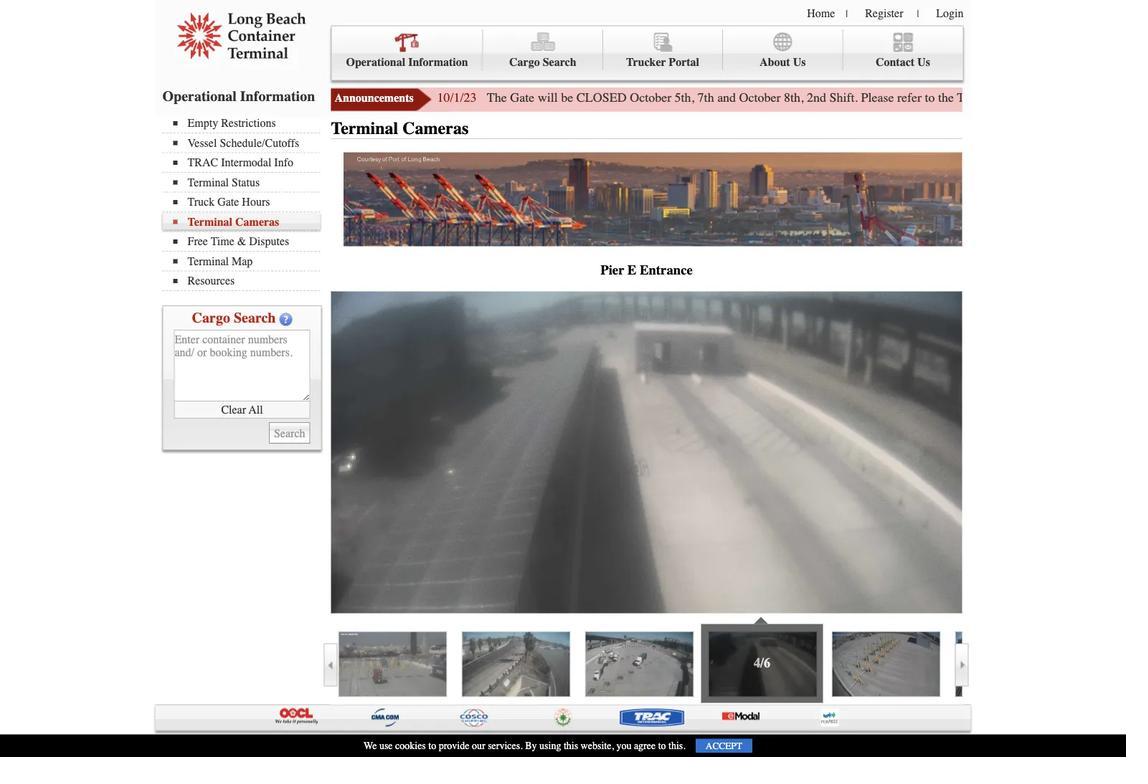 Task type: describe. For each thing, give the bounding box(es) containing it.
reserved.
[[452, 739, 492, 751]]

be
[[561, 91, 573, 105]]

© 2023 lbct, long beach container terminal (lbct llc.) all rights reserved.
[[155, 739, 492, 751]]

0 horizontal spatial information
[[240, 88, 315, 105]]

map
[[232, 255, 253, 268]]

empty
[[188, 117, 218, 130]]

trucker portal
[[626, 56, 700, 69]]

services.
[[488, 741, 523, 752]]

the
[[939, 91, 954, 105]]

contact
[[876, 56, 915, 69]]

terminal down trac
[[188, 176, 229, 189]]

empty restrictions link
[[173, 117, 320, 130]]

website,
[[581, 741, 614, 752]]

time
[[211, 235, 235, 249]]

using
[[540, 741, 561, 752]]

1 horizontal spatial gate
[[510, 91, 535, 105]]

terminal cameras link
[[173, 216, 320, 229]]

free time & disputes link
[[173, 235, 320, 249]]

cameras inside empty restrictions vessel schedule/cutoffs trac intermodal info terminal status truck gate hours terminal cameras free time & disputes terminal map resources
[[235, 216, 279, 229]]

cookies
[[395, 741, 426, 752]]

menu bar containing operational information
[[331, 26, 964, 81]]

1 horizontal spatial all
[[408, 739, 421, 751]]

terminal status link
[[173, 176, 320, 189]]

resources link
[[173, 275, 320, 288]]

truck inside empty restrictions vessel schedule/cutoffs trac intermodal info terminal status truck gate hours terminal cameras free time & disputes terminal map resources
[[188, 196, 215, 209]]

rights
[[423, 739, 450, 751]]

8th,
[[784, 91, 804, 105]]

status
[[232, 176, 260, 189]]

you
[[617, 741, 632, 752]]

cargo search link
[[483, 30, 603, 71]]

pier e entrance
[[601, 263, 693, 279]]

intermodal
[[221, 156, 271, 170]]

the
[[487, 91, 507, 105]]

home link
[[807, 7, 835, 20]]

Enter container numbers and/ or booking numbers.  text field
[[174, 330, 310, 402]]

e
[[628, 263, 637, 279]]

we use cookies to provide our services. by using this website, you agree to this.
[[364, 741, 686, 752]]

terminal map link
[[173, 255, 320, 268]]

about us
[[760, 56, 806, 69]]

1 horizontal spatial to
[[658, 741, 666, 752]]

and
[[718, 91, 736, 105]]

long
[[218, 739, 239, 751]]

web
[[1053, 91, 1075, 105]]

us for contact us
[[918, 56, 931, 69]]

register link
[[865, 7, 904, 20]]

this.
[[669, 741, 686, 752]]

terminal left "(lbct"
[[311, 739, 347, 751]]

0 horizontal spatial cargo
[[192, 310, 230, 327]]

register
[[865, 7, 904, 20]]

1 horizontal spatial cameras
[[403, 119, 469, 139]]

1 | from the left
[[846, 8, 848, 20]]

beach
[[242, 739, 267, 751]]

terminal up resources
[[188, 255, 229, 268]]

0 vertical spatial hours
[[1019, 91, 1050, 105]]

1 vertical spatial search
[[234, 310, 276, 327]]

operational inside menu bar
[[346, 56, 406, 69]]

f
[[1124, 91, 1127, 105]]

announcements
[[335, 92, 414, 105]]

pier
[[601, 263, 624, 279]]

lbct,
[[188, 739, 216, 751]]

entrance
[[640, 263, 693, 279]]

shift.
[[830, 91, 858, 105]]

1 vertical spatial cargo search
[[192, 310, 276, 327]]

trac
[[188, 156, 218, 170]]

(lbct
[[350, 739, 379, 751]]

refer
[[898, 91, 922, 105]]

cargo search inside menu bar
[[509, 56, 577, 69]]

provide
[[439, 741, 470, 752]]

we
[[364, 741, 377, 752]]

all inside button
[[249, 404, 263, 417]]

2nd
[[807, 91, 827, 105]]

closed
[[577, 91, 627, 105]]

terminal up free
[[188, 216, 232, 229]]

contact us
[[876, 56, 931, 69]]

disputes
[[249, 235, 289, 249]]

free
[[188, 235, 208, 249]]

1 horizontal spatial operational information
[[346, 56, 468, 69]]

accept
[[706, 741, 743, 752]]

gate inside empty restrictions vessel schedule/cutoffs trac intermodal info terminal status truck gate hours terminal cameras free time & disputes terminal map resources
[[218, 196, 239, 209]]

trac intermodal info link
[[173, 156, 320, 170]]

7th
[[698, 91, 714, 105]]



Task type: locate. For each thing, give the bounding box(es) containing it.
cargo inside menu bar
[[509, 56, 540, 69]]

1 horizontal spatial operational
[[346, 56, 406, 69]]

0 horizontal spatial gate
[[218, 196, 239, 209]]

portal
[[669, 56, 700, 69]]

1 horizontal spatial menu bar
[[331, 26, 964, 81]]

truck gate hours link
[[173, 196, 320, 209]]

cargo up will
[[509, 56, 540, 69]]

to left the provide
[[429, 741, 436, 752]]

cargo down resources
[[192, 310, 230, 327]]

1 horizontal spatial search
[[543, 56, 577, 69]]

1 vertical spatial information
[[240, 88, 315, 105]]

1 vertical spatial truck
[[188, 196, 215, 209]]

cargo search up will
[[509, 56, 577, 69]]

information inside menu bar
[[408, 56, 468, 69]]

hours inside empty restrictions vessel schedule/cutoffs trac intermodal info terminal status truck gate hours terminal cameras free time & disputes terminal map resources
[[242, 196, 270, 209]]

menu bar containing empty restrictions
[[163, 116, 328, 292]]

0 vertical spatial cameras
[[403, 119, 469, 139]]

cameras
[[403, 119, 469, 139], [235, 216, 279, 229]]

0 vertical spatial operational information
[[346, 56, 468, 69]]

all right clear
[[249, 404, 263, 417]]

1 horizontal spatial hours
[[1019, 91, 1050, 105]]

0 horizontal spatial cameras
[[235, 216, 279, 229]]

to left this.
[[658, 741, 666, 752]]

0 horizontal spatial operational
[[163, 88, 237, 105]]

terminal down "announcements" at the top left of page
[[331, 119, 398, 139]]

terminal
[[331, 119, 398, 139], [188, 176, 229, 189], [188, 216, 232, 229], [188, 255, 229, 268], [311, 739, 347, 751]]

restrictions
[[221, 117, 276, 130]]

0 horizontal spatial to
[[429, 741, 436, 752]]

1 horizontal spatial information
[[408, 56, 468, 69]]

us right about at the top right of page
[[793, 56, 806, 69]]

clear all
[[221, 404, 263, 417]]

vessel
[[188, 137, 217, 150]]

1 vertical spatial operational information
[[163, 88, 315, 105]]

1 us from the left
[[793, 56, 806, 69]]

cargo
[[509, 56, 540, 69], [192, 310, 230, 327]]

for
[[1106, 91, 1121, 105]]

operational information link
[[332, 30, 483, 71]]

accept button
[[696, 739, 753, 753]]

0 horizontal spatial all
[[249, 404, 263, 417]]

information up 'restrictions'
[[240, 88, 315, 105]]

vessel schedule/cutoffs link
[[173, 137, 320, 150]]

will
[[538, 91, 558, 105]]

about
[[760, 56, 790, 69]]

0 vertical spatial cargo search
[[509, 56, 577, 69]]

10/1/23 the gate will be closed october 5th, 7th and october 8th, 2nd shift. please refer to the truck gate hours web page for f
[[437, 91, 1127, 105]]

gate down status
[[218, 196, 239, 209]]

home
[[807, 7, 835, 20]]

search
[[543, 56, 577, 69], [234, 310, 276, 327]]

0 vertical spatial cargo
[[509, 56, 540, 69]]

all right llc.)
[[408, 739, 421, 751]]

location
[[760, 739, 796, 751]]

0 vertical spatial search
[[543, 56, 577, 69]]

trucker
[[626, 56, 666, 69]]

by
[[525, 741, 537, 752]]

1 vertical spatial cargo
[[192, 310, 230, 327]]

information
[[408, 56, 468, 69], [240, 88, 315, 105]]

us
[[793, 56, 806, 69], [918, 56, 931, 69]]

hours up the terminal cameras link
[[242, 196, 270, 209]]

0 vertical spatial operational
[[346, 56, 406, 69]]

use
[[379, 741, 393, 752]]

about us link
[[723, 30, 843, 71]]

please
[[861, 91, 894, 105]]

0 horizontal spatial operational information
[[163, 88, 315, 105]]

schedule/cutoffs
[[220, 137, 299, 150]]

us right contact
[[918, 56, 931, 69]]

to left the
[[925, 91, 935, 105]]

clear
[[221, 404, 246, 417]]

empty restrictions vessel schedule/cutoffs trac intermodal info terminal status truck gate hours terminal cameras free time & disputes terminal map resources
[[188, 117, 299, 288]]

2 horizontal spatial gate
[[991, 91, 1015, 105]]

operational information up "announcements" at the top left of page
[[346, 56, 468, 69]]

| right the home 'link' at top
[[846, 8, 848, 20]]

hours left web
[[1019, 91, 1050, 105]]

1 vertical spatial operational
[[163, 88, 237, 105]]

us for about us
[[793, 56, 806, 69]]

october right and
[[739, 91, 781, 105]]

terminal cameras
[[331, 119, 469, 139]]

to
[[925, 91, 935, 105], [429, 741, 436, 752], [658, 741, 666, 752]]

cameras up free time & disputes link
[[235, 216, 279, 229]]

0 horizontal spatial search
[[234, 310, 276, 327]]

10/1/23
[[437, 91, 477, 105]]

©
[[155, 739, 163, 751]]

information up '10/1/23'
[[408, 56, 468, 69]]

all
[[249, 404, 263, 417], [408, 739, 421, 751]]

operational information up empty restrictions link
[[163, 88, 315, 105]]

hours
[[1019, 91, 1050, 105], [242, 196, 270, 209]]

gate right the
[[991, 91, 1015, 105]]

2 october from the left
[[739, 91, 781, 105]]

1 vertical spatial menu bar
[[163, 116, 328, 292]]

| left login "link"
[[917, 8, 919, 20]]

login link
[[937, 7, 964, 20]]

truck down trac
[[188, 196, 215, 209]]

2 | from the left
[[917, 8, 919, 20]]

1 horizontal spatial cargo
[[509, 56, 540, 69]]

operational
[[346, 56, 406, 69], [163, 88, 237, 105]]

0 vertical spatial menu bar
[[331, 26, 964, 81]]

operational up empty
[[163, 88, 237, 105]]

0 vertical spatial truck
[[957, 91, 988, 105]]

2023
[[165, 739, 186, 751]]

1 horizontal spatial truck
[[957, 91, 988, 105]]

|
[[846, 8, 848, 20], [917, 8, 919, 20]]

1 vertical spatial all
[[408, 739, 421, 751]]

operational up "announcements" at the top left of page
[[346, 56, 406, 69]]

october
[[630, 91, 672, 105], [739, 91, 781, 105]]

1 vertical spatial cameras
[[235, 216, 279, 229]]

this
[[564, 741, 578, 752]]

cameras down '10/1/23'
[[403, 119, 469, 139]]

1 vertical spatial hours
[[242, 196, 270, 209]]

0 horizontal spatial |
[[846, 8, 848, 20]]

0 horizontal spatial us
[[793, 56, 806, 69]]

2 horizontal spatial to
[[925, 91, 935, 105]]

agree
[[634, 741, 656, 752]]

truck right the
[[957, 91, 988, 105]]

1 horizontal spatial october
[[739, 91, 781, 105]]

page
[[1078, 91, 1103, 105]]

1 horizontal spatial us
[[918, 56, 931, 69]]

0 horizontal spatial cargo search
[[192, 310, 276, 327]]

0 horizontal spatial menu bar
[[163, 116, 328, 292]]

login
[[937, 7, 964, 20]]

container
[[269, 739, 309, 751]]

5th,
[[675, 91, 695, 105]]

1 horizontal spatial cargo search
[[509, 56, 577, 69]]

october left 5th,
[[630, 91, 672, 105]]

search up be
[[543, 56, 577, 69]]

contact us link
[[843, 30, 963, 71]]

our
[[472, 741, 486, 752]]

resources
[[188, 275, 235, 288]]

0 vertical spatial all
[[249, 404, 263, 417]]

menu bar
[[331, 26, 964, 81], [163, 116, 328, 292]]

llc.)
[[381, 739, 406, 751]]

1 october from the left
[[630, 91, 672, 105]]

truck
[[957, 91, 988, 105], [188, 196, 215, 209]]

cargo search down the resources link
[[192, 310, 276, 327]]

clear all button
[[174, 402, 310, 419]]

2 us from the left
[[918, 56, 931, 69]]

0 horizontal spatial october
[[630, 91, 672, 105]]

1 horizontal spatial |
[[917, 8, 919, 20]]

cargo search
[[509, 56, 577, 69], [192, 310, 276, 327]]

0 horizontal spatial hours
[[242, 196, 270, 209]]

search down the resources link
[[234, 310, 276, 327]]

gate right the at the left top
[[510, 91, 535, 105]]

trucker portal link
[[603, 30, 723, 71]]

&
[[237, 235, 246, 249]]

info
[[274, 156, 293, 170]]

0 horizontal spatial truck
[[188, 196, 215, 209]]

None submit
[[269, 423, 310, 445]]

0 vertical spatial information
[[408, 56, 468, 69]]



Task type: vqa. For each thing, say whether or not it's contained in the screenshot.
the Gate inside the "Empty Restrictions Vessel Schedule/Cutoffs Trac Intermodal Info Terminal Status Truck Gate Hours Terminal Cameras Free Time & Disputes Terminal Map Resources"
yes



